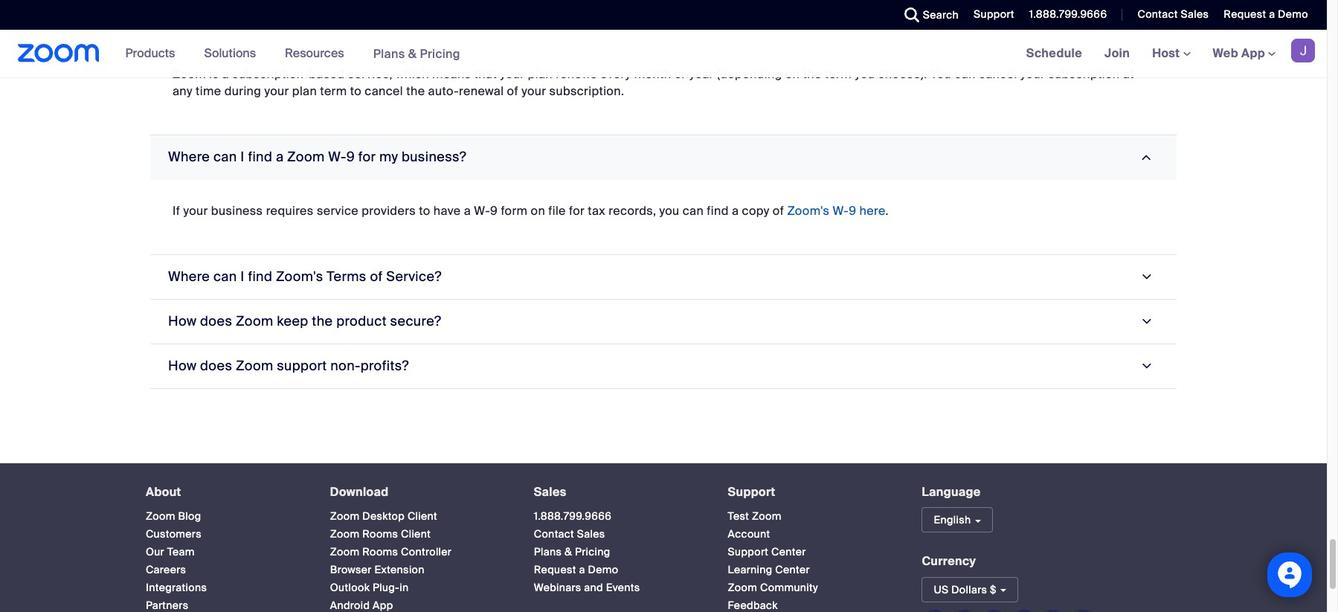 Task type: locate. For each thing, give the bounding box(es) containing it.
1 vertical spatial service
[[317, 203, 359, 219]]

0 horizontal spatial for
[[358, 148, 376, 166]]

sales inside 1.888.799.9666 contact sales plans & pricing request a demo webinars and events
[[577, 528, 605, 541]]

you
[[931, 66, 952, 82]]

1 horizontal spatial sales
[[577, 528, 605, 541]]

1.888.799.9666
[[1030, 7, 1107, 21], [534, 510, 612, 523]]

2 vertical spatial support
[[728, 546, 769, 559]]

1 vertical spatial where
[[168, 268, 210, 286]]

at
[[1123, 66, 1134, 82]]

find left copy in the right of the page
[[707, 203, 729, 219]]

to inside zoom is a subscription-based service, which means that your plan renews every month or year (depending on the term you choose). you can cancel your subscription at any time during your plan term to cancel the auto-renewal of your subscription.
[[350, 83, 362, 99]]

and
[[584, 581, 603, 595]]

of inside "dropdown button"
[[370, 268, 383, 286]]

2 vertical spatial sales
[[577, 528, 605, 541]]

blog
[[178, 510, 201, 523]]

support up test zoom link at the bottom of the page
[[728, 484, 776, 500]]

for inside "dropdown button"
[[358, 148, 376, 166]]

pricing up the and
[[575, 546, 610, 559]]

2 how from the top
[[168, 312, 197, 330]]

tax
[[588, 203, 606, 219]]

web app
[[1213, 45, 1265, 61]]

1 right image from the top
[[1136, 150, 1156, 164]]

learning center link
[[728, 563, 810, 577]]

contact sales
[[1138, 7, 1209, 21]]

does inside how does the subscription service work? can i cancel my subscription? dropdown button
[[200, 11, 232, 29]]

2 right image from the top
[[1136, 315, 1156, 328]]

service inside dropdown button
[[344, 11, 391, 29]]

request inside 1.888.799.9666 contact sales plans & pricing request a demo webinars and events
[[534, 563, 576, 577]]

9
[[346, 148, 355, 166], [490, 203, 498, 219], [849, 203, 857, 219]]

if
[[173, 203, 180, 219]]

the right keep
[[312, 312, 333, 330]]

request
[[1224, 7, 1267, 21], [534, 563, 576, 577]]

contact sales link
[[1127, 0, 1213, 30], [1138, 7, 1209, 21], [534, 528, 605, 541]]

1 horizontal spatial 9
[[490, 203, 498, 219]]

find up how does zoom keep the product secure? at the bottom left of page
[[248, 268, 272, 286]]

i
[[464, 11, 468, 29], [241, 148, 245, 166], [241, 268, 245, 286]]

0 vertical spatial sales
[[1181, 7, 1209, 21]]

1 vertical spatial cancel
[[979, 66, 1017, 82]]

can down "business"
[[213, 268, 237, 286]]

1.888.799.9666 inside 1.888.799.9666 contact sales plans & pricing request a demo webinars and events
[[534, 510, 612, 523]]

0 vertical spatial plan
[[528, 66, 553, 82]]

zoom logo image
[[18, 44, 99, 62]]

term down based
[[320, 83, 347, 99]]

does inside how does zoom keep the product secure? dropdown button
[[200, 312, 232, 330]]

find inside where can i find zoom's terms of service? "dropdown button"
[[248, 268, 272, 286]]

extension
[[375, 563, 425, 577]]

demo up the and
[[588, 563, 619, 577]]

1 vertical spatial support
[[728, 484, 776, 500]]

plan down based
[[292, 83, 317, 99]]

1 vertical spatial 1.888.799.9666
[[534, 510, 612, 523]]

my left business?
[[379, 148, 398, 166]]

where up the if
[[168, 148, 210, 166]]

1 vertical spatial demo
[[588, 563, 619, 577]]

2 horizontal spatial w-
[[833, 203, 849, 219]]

0 horizontal spatial demo
[[588, 563, 619, 577]]

non-
[[331, 357, 361, 375]]

plans & pricing link
[[373, 46, 460, 61], [373, 46, 460, 61], [534, 546, 610, 559]]

zoom inside zoom is a subscription-based service, which means that your plan renews every month or year (depending on the term you choose). you can cancel your subscription at any time during your plan term to cancel the auto-renewal of your subscription.
[[173, 66, 206, 82]]

plans up service,
[[373, 46, 405, 61]]

1.888.799.9666 for 1.888.799.9666
[[1030, 7, 1107, 21]]

0 horizontal spatial contact
[[534, 528, 574, 541]]

1 vertical spatial how
[[168, 312, 197, 330]]

cancel
[[472, 11, 515, 29], [979, 66, 1017, 82], [365, 83, 403, 99]]

how inside dropdown button
[[168, 357, 197, 375]]

sales up 1.888.799.9666 link
[[534, 484, 567, 500]]

1 horizontal spatial on
[[785, 66, 800, 82]]

find up "business"
[[248, 148, 272, 166]]

where can i find a zoom w-9 for my business? button
[[150, 135, 1177, 180]]

1 horizontal spatial 1.888.799.9666
[[1030, 7, 1107, 21]]

2 vertical spatial does
[[200, 357, 232, 375]]

how for how does the subscription service work? can i cancel my subscription?
[[168, 11, 197, 29]]

your right renewal at the top
[[522, 83, 546, 99]]

cancel right you
[[979, 66, 1017, 82]]

download link
[[330, 484, 389, 500]]

2 vertical spatial of
[[370, 268, 383, 286]]

contact
[[1138, 7, 1178, 21], [534, 528, 574, 541]]

0 horizontal spatial &
[[408, 46, 417, 61]]

zoom blog link
[[146, 510, 201, 523]]

subscription-
[[232, 66, 309, 82]]

banner
[[0, 30, 1327, 78]]

of right renewal at the top
[[507, 83, 519, 99]]

tab list containing how does the subscription service work? can i cancel my subscription?
[[150, 0, 1177, 389]]

of right copy in the right of the page
[[773, 203, 784, 219]]

subscription down schedule
[[1048, 66, 1120, 82]]

test zoom account support center learning center zoom community
[[728, 510, 818, 595]]

support link
[[963, 0, 1018, 30], [974, 7, 1015, 21], [728, 484, 776, 500]]

i right can
[[464, 11, 468, 29]]

browser
[[330, 563, 372, 577]]

how for how does zoom keep the product secure?
[[168, 312, 197, 330]]

does for how does zoom keep the product secure?
[[200, 312, 232, 330]]

0 vertical spatial to
[[350, 83, 362, 99]]

2 vertical spatial find
[[248, 268, 272, 286]]

how does zoom support non-profits?
[[168, 357, 409, 375]]

1 vertical spatial i
[[241, 148, 245, 166]]

client
[[408, 510, 437, 523], [401, 528, 431, 541]]

plan left renews
[[528, 66, 553, 82]]

0 vertical spatial client
[[408, 510, 437, 523]]

zoom's up how does zoom keep the product secure? at the bottom left of page
[[276, 268, 323, 286]]

join link
[[1094, 30, 1141, 77]]

outlook
[[330, 581, 370, 595]]

plug-
[[373, 581, 400, 595]]

1 horizontal spatial w-
[[474, 203, 490, 219]]

2 horizontal spatial 9
[[849, 203, 857, 219]]

you inside zoom is a subscription-based service, which means that your plan renews every month or year (depending on the term you choose). you can cancel your subscription at any time during your plan term to cancel the auto-renewal of your subscription.
[[855, 66, 875, 82]]

center up learning center 'link' at the bottom right of page
[[772, 546, 806, 559]]

host
[[1153, 45, 1183, 61]]

1 horizontal spatial for
[[569, 203, 585, 219]]

1.888.799.9666 button
[[1018, 0, 1111, 30], [1030, 7, 1107, 21]]

1 vertical spatial contact
[[534, 528, 574, 541]]

0 vertical spatial does
[[200, 11, 232, 29]]

& down 1.888.799.9666 link
[[565, 546, 572, 559]]

1 vertical spatial right image
[[1136, 315, 1156, 328]]

your right that
[[500, 66, 525, 82]]

3 does from the top
[[200, 357, 232, 375]]

center up community
[[775, 563, 810, 577]]

a right "is"
[[222, 66, 229, 82]]

plans inside 1.888.799.9666 contact sales plans & pricing request a demo webinars and events
[[534, 546, 562, 559]]

you right "records,"
[[660, 203, 680, 219]]

term left choose).
[[825, 66, 852, 82]]

account
[[728, 528, 770, 541]]

demo up profile picture
[[1278, 7, 1309, 21]]

time
[[196, 83, 221, 99]]

2 does from the top
[[200, 312, 232, 330]]

right image
[[1136, 150, 1156, 164], [1136, 315, 1156, 328], [1136, 359, 1156, 373]]

0 vertical spatial right image
[[1136, 150, 1156, 164]]

main content
[[0, 0, 1327, 463]]

0 horizontal spatial w-
[[328, 148, 346, 166]]

pricing inside 1.888.799.9666 contact sales plans & pricing request a demo webinars and events
[[575, 546, 610, 559]]

can up "business"
[[213, 148, 237, 166]]

1 vertical spatial you
[[660, 203, 680, 219]]

you
[[855, 66, 875, 82], [660, 203, 680, 219]]

i for where can i find a zoom w-9 for my business?
[[241, 148, 245, 166]]

where for where can i find a zoom w-9 for my business?
[[168, 148, 210, 166]]

1 vertical spatial of
[[773, 203, 784, 219]]

request up webinars
[[534, 563, 576, 577]]

1 where from the top
[[168, 148, 210, 166]]

1 vertical spatial my
[[379, 148, 398, 166]]

0 horizontal spatial 9
[[346, 148, 355, 166]]

0 vertical spatial 1.888.799.9666
[[1030, 7, 1107, 21]]

1 vertical spatial plan
[[292, 83, 317, 99]]

1 horizontal spatial plans
[[534, 546, 562, 559]]

cancel right can
[[472, 11, 515, 29]]

1 vertical spatial request
[[534, 563, 576, 577]]

0 vertical spatial i
[[464, 11, 468, 29]]

0 vertical spatial my
[[518, 11, 537, 29]]

rooms down zoom rooms client link
[[362, 546, 398, 559]]

subscription
[[260, 11, 340, 29], [1048, 66, 1120, 82]]

my inside "dropdown button"
[[379, 148, 398, 166]]

english button
[[922, 508, 993, 533]]

right image inside where can i find a zoom w-9 for my business? "dropdown button"
[[1136, 150, 1156, 164]]

learning
[[728, 563, 773, 577]]

2 vertical spatial right image
[[1136, 359, 1156, 373]]

1 horizontal spatial demo
[[1278, 7, 1309, 21]]

where can i find zoom's terms of service?
[[168, 268, 442, 286]]

0 vertical spatial term
[[825, 66, 852, 82]]

year
[[690, 66, 714, 82]]

main content containing how does the subscription service work? can i cancel my subscription?
[[0, 0, 1327, 463]]

1 vertical spatial pricing
[[575, 546, 610, 559]]

zoom's right copy in the right of the page
[[787, 203, 830, 219]]

account link
[[728, 528, 770, 541]]

1.888.799.9666 up schedule
[[1030, 7, 1107, 21]]

0 vertical spatial service
[[344, 11, 391, 29]]

1 rooms from the top
[[362, 528, 398, 541]]

0 horizontal spatial term
[[320, 83, 347, 99]]

1 vertical spatial to
[[419, 203, 430, 219]]

find for service?
[[248, 268, 272, 286]]

0 horizontal spatial to
[[350, 83, 362, 99]]

where down the if
[[168, 268, 210, 286]]

meetings navigation
[[1015, 30, 1327, 78]]

can inside where can i find zoom's terms of service? "dropdown button"
[[213, 268, 237, 286]]

1 horizontal spatial you
[[855, 66, 875, 82]]

plan
[[528, 66, 553, 82], [292, 83, 317, 99]]

of right the terms on the left top
[[370, 268, 383, 286]]

subscription.
[[550, 83, 624, 99]]

webinars and events link
[[534, 581, 640, 595]]

2 vertical spatial how
[[168, 357, 197, 375]]

0 vertical spatial request
[[1224, 7, 1267, 21]]

a right have
[[464, 203, 471, 219]]

2 horizontal spatial cancel
[[979, 66, 1017, 82]]

2 vertical spatial cancel
[[365, 83, 403, 99]]

1 horizontal spatial of
[[507, 83, 519, 99]]

right image inside how does zoom keep the product secure? dropdown button
[[1136, 315, 1156, 328]]

i up "business"
[[241, 148, 245, 166]]

1 how from the top
[[168, 11, 197, 29]]

contact inside 1.888.799.9666 contact sales plans & pricing request a demo webinars and events
[[534, 528, 574, 541]]

right image for secure?
[[1136, 315, 1156, 328]]

3 how from the top
[[168, 357, 197, 375]]

1 vertical spatial subscription
[[1048, 66, 1120, 82]]

to left have
[[419, 203, 430, 219]]

for up providers
[[358, 148, 376, 166]]

sales link
[[534, 484, 567, 500]]

0 horizontal spatial cancel
[[365, 83, 403, 99]]

tab list
[[150, 0, 1177, 389]]

2 where from the top
[[168, 268, 210, 286]]

1.888.799.9666 down sales link
[[534, 510, 612, 523]]

my left subscription?
[[518, 11, 537, 29]]

0 horizontal spatial zoom's
[[276, 268, 323, 286]]

1 horizontal spatial contact
[[1138, 7, 1178, 21]]

on right (depending
[[785, 66, 800, 82]]

is
[[209, 66, 219, 82]]

subscription inside zoom is a subscription-based service, which means that your plan renews every month or year (depending on the term you choose). you can cancel your subscription at any time during your plan term to cancel the auto-renewal of your subscription.
[[1048, 66, 1120, 82]]

that
[[474, 66, 497, 82]]

plans
[[373, 46, 405, 61], [534, 546, 562, 559]]

1 vertical spatial zoom's
[[276, 268, 323, 286]]

integrations link
[[146, 581, 207, 595]]

i down "business"
[[241, 268, 245, 286]]

to down service,
[[350, 83, 362, 99]]

1 horizontal spatial &
[[565, 546, 572, 559]]

1 horizontal spatial pricing
[[575, 546, 610, 559]]

9 inside "dropdown button"
[[346, 148, 355, 166]]

0 vertical spatial on
[[785, 66, 800, 82]]

1 vertical spatial does
[[200, 312, 232, 330]]

2 vertical spatial i
[[241, 268, 245, 286]]

0 vertical spatial for
[[358, 148, 376, 166]]

3 right image from the top
[[1136, 359, 1156, 373]]

1 horizontal spatial my
[[518, 11, 537, 29]]

our team link
[[146, 546, 195, 559]]

about
[[146, 484, 181, 500]]

sales down 1.888.799.9666 link
[[577, 528, 605, 541]]

support down account link
[[728, 546, 769, 559]]

2 horizontal spatial sales
[[1181, 7, 1209, 21]]

0 horizontal spatial sales
[[534, 484, 567, 500]]

0 vertical spatial you
[[855, 66, 875, 82]]

service
[[344, 11, 391, 29], [317, 203, 359, 219]]

pricing up means
[[420, 46, 460, 61]]

you left choose).
[[855, 66, 875, 82]]

demo inside 1.888.799.9666 contact sales plans & pricing request a demo webinars and events
[[588, 563, 619, 577]]

0 horizontal spatial 1.888.799.9666
[[534, 510, 612, 523]]

1 vertical spatial center
[[775, 563, 810, 577]]

your down schedule
[[1021, 66, 1045, 82]]

find inside where can i find a zoom w-9 for my business? "dropdown button"
[[248, 148, 272, 166]]

contact down 1.888.799.9666 link
[[534, 528, 574, 541]]

sales up host dropdown button
[[1181, 7, 1209, 21]]

service right requires
[[317, 203, 359, 219]]

right image for w-
[[1136, 150, 1156, 164]]

a up requires
[[276, 148, 284, 166]]

choose).
[[878, 66, 927, 82]]

1 vertical spatial plans
[[534, 546, 562, 559]]

1 vertical spatial &
[[565, 546, 572, 559]]

support right search
[[974, 7, 1015, 21]]

0 vertical spatial pricing
[[420, 46, 460, 61]]

our
[[146, 546, 164, 559]]

or
[[675, 66, 686, 82]]

request up web app dropdown button
[[1224, 7, 1267, 21]]

can inside where can i find a zoom w-9 for my business? "dropdown button"
[[213, 148, 237, 166]]

0 horizontal spatial plan
[[292, 83, 317, 99]]

in
[[400, 581, 409, 595]]

subscription up product information navigation
[[260, 11, 340, 29]]

0 vertical spatial of
[[507, 83, 519, 99]]

where
[[168, 148, 210, 166], [168, 268, 210, 286]]

& up 'which'
[[408, 46, 417, 61]]

a inside zoom is a subscription-based service, which means that your plan renews every month or year (depending on the term you choose). you can cancel your subscription at any time during your plan term to cancel the auto-renewal of your subscription.
[[222, 66, 229, 82]]

cancel down service,
[[365, 83, 403, 99]]

0 vertical spatial where
[[168, 148, 210, 166]]

service left work?
[[344, 11, 391, 29]]

how does zoom support non-profits? button
[[150, 344, 1177, 389]]

0 horizontal spatial of
[[370, 268, 383, 286]]

desktop
[[362, 510, 405, 523]]

solutions
[[204, 45, 256, 61]]

does inside how does zoom support non-profits? dropdown button
[[200, 357, 232, 375]]

schedule link
[[1015, 30, 1094, 77]]

0 horizontal spatial my
[[379, 148, 398, 166]]

can right you
[[955, 66, 976, 82]]

careers link
[[146, 563, 186, 577]]

1 vertical spatial rooms
[[362, 546, 398, 559]]

copy
[[742, 203, 770, 219]]

1 does from the top
[[200, 11, 232, 29]]

support
[[974, 7, 1015, 21], [728, 484, 776, 500], [728, 546, 769, 559]]

my inside dropdown button
[[518, 11, 537, 29]]

0 vertical spatial &
[[408, 46, 417, 61]]

for right the file
[[569, 203, 585, 219]]

a up webinars and events link
[[579, 563, 585, 577]]

your
[[500, 66, 525, 82], [1021, 66, 1045, 82], [264, 83, 289, 99], [522, 83, 546, 99], [183, 203, 208, 219]]

on left the file
[[531, 203, 545, 219]]

0 horizontal spatial on
[[531, 203, 545, 219]]

of
[[507, 83, 519, 99], [773, 203, 784, 219], [370, 268, 383, 286]]

0 horizontal spatial you
[[660, 203, 680, 219]]

0 vertical spatial zoom's
[[787, 203, 830, 219]]

rooms down desktop
[[362, 528, 398, 541]]

plans up webinars
[[534, 546, 562, 559]]

0 vertical spatial cancel
[[472, 11, 515, 29]]

events
[[606, 581, 640, 595]]

1 horizontal spatial cancel
[[472, 11, 515, 29]]

zoom community link
[[728, 581, 818, 595]]

contact up host
[[1138, 7, 1178, 21]]

business?
[[402, 148, 467, 166]]

service for work?
[[344, 11, 391, 29]]



Task type: vqa. For each thing, say whether or not it's contained in the screenshot.
Team
yes



Task type: describe. For each thing, give the bounding box(es) containing it.
1 vertical spatial term
[[320, 83, 347, 99]]

test
[[728, 510, 749, 523]]

customers link
[[146, 528, 202, 541]]

banner containing products
[[0, 30, 1327, 78]]

my for business?
[[379, 148, 398, 166]]

download
[[330, 484, 389, 500]]

does for how does zoom support non-profits?
[[200, 357, 232, 375]]

zoom blog customers our team careers integrations
[[146, 510, 207, 595]]

resources button
[[285, 30, 351, 77]]

profits?
[[361, 357, 409, 375]]

& inside product information navigation
[[408, 46, 417, 61]]

my for subscription?
[[518, 11, 537, 29]]

1.888.799.9666 contact sales plans & pricing request a demo webinars and events
[[534, 510, 640, 595]]

how does zoom keep the product secure? button
[[150, 300, 1177, 344]]

your right the if
[[183, 203, 208, 219]]

service for providers
[[317, 203, 359, 219]]

business
[[211, 203, 263, 219]]

renews
[[556, 66, 597, 82]]

keep
[[277, 312, 308, 330]]

find for 9
[[248, 148, 272, 166]]

zoom inside dropdown button
[[236, 312, 273, 330]]

schedule
[[1026, 45, 1083, 61]]

zoom's inside "dropdown button"
[[276, 268, 323, 286]]

.
[[886, 203, 889, 219]]

based
[[309, 66, 345, 82]]

can right "records,"
[[683, 203, 704, 219]]

zoom inside dropdown button
[[236, 357, 273, 375]]

secure?
[[390, 312, 442, 330]]

subscription?
[[540, 11, 628, 29]]

search
[[923, 8, 959, 22]]

how does the subscription service work? can i cancel my subscription?
[[168, 11, 628, 29]]

zoom desktop client link
[[330, 510, 437, 523]]

1.888.799.9666 link
[[534, 510, 612, 523]]

right image inside how does zoom support non-profits? dropdown button
[[1136, 359, 1156, 373]]

how for how does zoom support non-profits?
[[168, 357, 197, 375]]

pricing inside product information navigation
[[420, 46, 460, 61]]

zoom's w-9 here link
[[787, 203, 886, 219]]

plans & pricing
[[373, 46, 460, 61]]

search button
[[893, 0, 963, 30]]

requires
[[266, 203, 314, 219]]

about link
[[146, 484, 181, 500]]

of inside zoom is a subscription-based service, which means that your plan renews every month or year (depending on the term you choose). you can cancel your subscription at any time during your plan term to cancel the auto-renewal of your subscription.
[[507, 83, 519, 99]]

service,
[[348, 66, 393, 82]]

product information navigation
[[114, 30, 472, 78]]

auto-
[[428, 83, 459, 99]]

zoom is a subscription-based service, which means that your plan renews every month or year (depending on the term you choose). you can cancel your subscription at any time during your plan term to cancel the auto-renewal of your subscription.
[[173, 66, 1134, 99]]

1 vertical spatial on
[[531, 203, 545, 219]]

subscription inside dropdown button
[[260, 11, 340, 29]]

profile picture image
[[1292, 39, 1315, 62]]

product
[[336, 312, 387, 330]]

cancel inside dropdown button
[[472, 11, 515, 29]]

support inside test zoom account support center learning center zoom community
[[728, 546, 769, 559]]

have
[[434, 203, 461, 219]]

how does the subscription service work? can i cancel my subscription? button
[[150, 0, 1177, 43]]

plans inside product information navigation
[[373, 46, 405, 61]]

a inside "dropdown button"
[[276, 148, 284, 166]]

1.888.799.9666 for 1.888.799.9666 contact sales plans & pricing request a demo webinars and events
[[534, 510, 612, 523]]

webinars
[[534, 581, 581, 595]]

where can i find zoom's terms of service? button
[[150, 255, 1177, 300]]

dollars
[[952, 583, 988, 597]]

controller
[[401, 546, 452, 559]]

zoom desktop client zoom rooms client zoom rooms controller browser extension outlook plug-in
[[330, 510, 452, 595]]

careers
[[146, 563, 186, 577]]

web app button
[[1213, 45, 1276, 61]]

$
[[990, 583, 997, 597]]

zoom rooms client link
[[330, 528, 431, 541]]

a inside 1.888.799.9666 contact sales plans & pricing request a demo webinars and events
[[579, 563, 585, 577]]

right image
[[1136, 270, 1156, 284]]

2 horizontal spatial of
[[773, 203, 784, 219]]

1 vertical spatial for
[[569, 203, 585, 219]]

during
[[224, 83, 261, 99]]

products button
[[125, 30, 182, 77]]

1 horizontal spatial plan
[[528, 66, 553, 82]]

on inside zoom is a subscription-based service, which means that your plan renews every month or year (depending on the term you choose). you can cancel your subscription at any time during your plan term to cancel the auto-renewal of your subscription.
[[785, 66, 800, 82]]

0 vertical spatial contact
[[1138, 7, 1178, 21]]

customers
[[146, 528, 202, 541]]

2 rooms from the top
[[362, 546, 398, 559]]

which
[[396, 66, 429, 82]]

any
[[173, 83, 193, 99]]

form
[[501, 203, 528, 219]]

resources
[[285, 45, 344, 61]]

the up solutions "dropdown button"
[[236, 11, 257, 29]]

tab list inside "main content"
[[150, 0, 1177, 389]]

us dollars $
[[934, 583, 997, 597]]

records,
[[609, 203, 656, 219]]

english
[[934, 514, 971, 527]]

renewal
[[459, 83, 504, 99]]

0 vertical spatial support
[[974, 7, 1015, 21]]

us
[[934, 583, 949, 597]]

where for where can i find zoom's terms of service?
[[168, 268, 210, 286]]

file
[[549, 203, 566, 219]]

month
[[634, 66, 671, 82]]

currency
[[922, 554, 976, 569]]

i inside dropdown button
[[464, 11, 468, 29]]

zoom inside the zoom blog customers our team careers integrations
[[146, 510, 175, 523]]

the right (depending
[[803, 66, 822, 82]]

host button
[[1153, 45, 1191, 61]]

the down 'which'
[[406, 83, 425, 99]]

products
[[125, 45, 175, 61]]

support
[[277, 357, 327, 375]]

app
[[1242, 45, 1265, 61]]

(depending
[[717, 66, 782, 82]]

w- inside where can i find a zoom w-9 for my business? "dropdown button"
[[328, 148, 346, 166]]

zoom inside "dropdown button"
[[287, 148, 325, 166]]

can inside zoom is a subscription-based service, which means that your plan renews every month or year (depending on the term you choose). you can cancel your subscription at any time during your plan term to cancel the auto-renewal of your subscription.
[[955, 66, 976, 82]]

language
[[922, 484, 981, 500]]

solutions button
[[204, 30, 263, 77]]

1 horizontal spatial zoom's
[[787, 203, 830, 219]]

1 vertical spatial find
[[707, 203, 729, 219]]

0 vertical spatial center
[[772, 546, 806, 559]]

1 vertical spatial sales
[[534, 484, 567, 500]]

does for how does the subscription service work? can i cancel my subscription?
[[200, 11, 232, 29]]

join
[[1105, 45, 1130, 61]]

0 vertical spatial demo
[[1278, 7, 1309, 21]]

terms
[[327, 268, 367, 286]]

1 horizontal spatial to
[[419, 203, 430, 219]]

i for where can i find zoom's terms of service?
[[241, 268, 245, 286]]

how does zoom keep the product secure?
[[168, 312, 442, 330]]

means
[[432, 66, 471, 82]]

if your business requires service providers to have a w-9 form on file for tax records, you can find a copy of zoom's w-9 here .
[[173, 203, 889, 219]]

your down the subscription-
[[264, 83, 289, 99]]

a left copy in the right of the page
[[732, 203, 739, 219]]

request a demo
[[1224, 7, 1309, 21]]

& inside 1.888.799.9666 contact sales plans & pricing request a demo webinars and events
[[565, 546, 572, 559]]

every
[[600, 66, 631, 82]]

1 vertical spatial client
[[401, 528, 431, 541]]

a up web app dropdown button
[[1269, 7, 1275, 21]]



